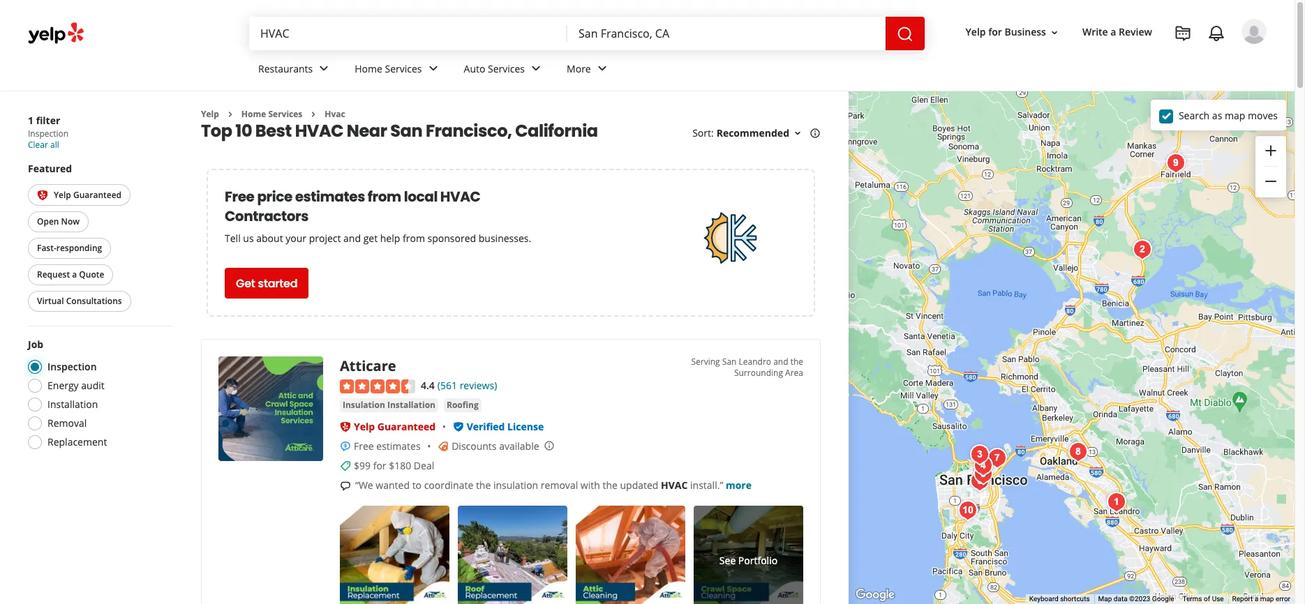 Task type: locate. For each thing, give the bounding box(es) containing it.
guaranteed inside yelp guaranteed button
[[73, 189, 121, 201]]

24 chevron down v2 image right the restaurants
[[316, 60, 332, 77]]

and left get
[[343, 232, 361, 245]]

2 horizontal spatial 24 chevron down v2 image
[[594, 60, 611, 77]]

and right leandro
[[773, 356, 788, 368]]

yelp left 10
[[201, 108, 219, 120]]

map for moves
[[1225, 109, 1245, 122]]

guaranteed up free estimates
[[377, 420, 436, 434]]

2 vertical spatial hvac
[[661, 479, 688, 492]]

1 vertical spatial home services
[[241, 108, 302, 120]]

home services link
[[344, 50, 453, 91], [241, 108, 302, 120]]

1 vertical spatial free
[[354, 440, 374, 453]]

1 filter inspection clear all
[[28, 114, 68, 151]]

of
[[1204, 595, 1210, 603]]

2 horizontal spatial hvac
[[661, 479, 688, 492]]

0 vertical spatial yelp guaranteed button
[[28, 184, 131, 206]]

see
[[720, 554, 736, 567]]

inspection down the filter
[[28, 128, 68, 140]]

24 chevron down v2 image left auto
[[425, 60, 442, 77]]

notifications image
[[1208, 25, 1225, 42]]

estimates inside free price estimates from local hvac contractors tell us about your project and get help from sponsored businesses.
[[295, 187, 365, 207]]

for inside button
[[988, 25, 1002, 39]]

0 vertical spatial map
[[1225, 109, 1245, 122]]

a left quote
[[72, 269, 77, 281]]

16 deal v2 image
[[340, 461, 351, 472]]

16 chevron down v2 image
[[1049, 27, 1060, 38], [792, 128, 803, 139]]

16 speech v2 image
[[340, 481, 351, 492]]

1 vertical spatial yelp guaranteed button
[[354, 420, 436, 434]]

free inside free price estimates from local hvac contractors tell us about your project and get help from sponsored businesses.
[[225, 187, 254, 207]]

24 chevron down v2 image inside restaurants link
[[316, 60, 332, 77]]

1 horizontal spatial 16 chevron down v2 image
[[1049, 27, 1060, 38]]

estimates up project
[[295, 187, 365, 207]]

1 horizontal spatial 24 chevron down v2 image
[[425, 60, 442, 77]]

hvac inside free price estimates from local hvac contractors tell us about your project and get help from sponsored businesses.
[[440, 187, 480, 207]]

0 vertical spatial and
[[343, 232, 361, 245]]

1 horizontal spatial hvac
[[440, 187, 480, 207]]

16 chevron right v2 image right yelp link
[[225, 109, 236, 120]]

installation down energy audit
[[47, 398, 98, 411]]

1 vertical spatial home services link
[[241, 108, 302, 120]]

0 horizontal spatial installation
[[47, 398, 98, 411]]

0 horizontal spatial none field
[[260, 26, 556, 41]]

1 horizontal spatial guaranteed
[[377, 420, 436, 434]]

map right the as
[[1225, 109, 1245, 122]]

review
[[1119, 25, 1152, 39]]

16 chevron down v2 image inside yelp for business button
[[1049, 27, 1060, 38]]

services inside home services link
[[385, 62, 422, 75]]

home services link down the restaurants
[[241, 108, 302, 120]]

option group
[[24, 338, 173, 454]]

2 horizontal spatial services
[[488, 62, 525, 75]]

guaranteed
[[73, 189, 121, 201], [377, 420, 436, 434]]

1 16 chevron right v2 image from the left
[[225, 109, 236, 120]]

0 horizontal spatial from
[[368, 187, 401, 207]]

inspection inside "option group"
[[47, 360, 97, 374]]

1 vertical spatial san
[[722, 356, 737, 368]]

the
[[791, 356, 803, 368], [476, 479, 491, 492], [603, 479, 618, 492]]

0 vertical spatial a
[[1111, 25, 1116, 39]]

24 chevron down v2 image right more
[[594, 60, 611, 77]]

install."
[[690, 479, 723, 492]]

inspection up energy audit
[[47, 360, 97, 374]]

coordinate
[[424, 479, 473, 492]]

san right near
[[390, 120, 422, 143]]

and inside free price estimates from local hvac contractors tell us about your project and get help from sponsored businesses.
[[343, 232, 361, 245]]

services down find text field
[[385, 62, 422, 75]]

open now
[[37, 216, 80, 228]]

16 chevron right v2 image for home services
[[225, 109, 236, 120]]

map left the error
[[1260, 595, 1274, 603]]

0 horizontal spatial home
[[241, 108, 266, 120]]

home services down find text field
[[355, 62, 422, 75]]

the right the surrounding
[[791, 356, 803, 368]]

price
[[257, 187, 292, 207]]

0 vertical spatial from
[[368, 187, 401, 207]]

yelp inside yelp for business button
[[966, 25, 986, 39]]

1 horizontal spatial home services
[[355, 62, 422, 75]]

home
[[355, 62, 382, 75], [241, 108, 266, 120]]

portfolio
[[738, 554, 778, 567]]

"we wanted to coordinate the insulation removal with the updated hvac install." more
[[355, 479, 752, 492]]

yelp guaranteed up free estimates
[[354, 420, 436, 434]]

error
[[1276, 595, 1291, 603]]

estimates up $180
[[376, 440, 421, 453]]

accurate hers ratings image
[[1162, 149, 1190, 177]]

1 vertical spatial inspection
[[47, 360, 97, 374]]

free right 16 free estimates v2 image
[[354, 440, 374, 453]]

16 chevron right v2 image
[[225, 109, 236, 120], [308, 109, 319, 120]]

1 vertical spatial map
[[1260, 595, 1274, 603]]

none field "near"
[[579, 26, 875, 41]]

yelp right 16 yelp guaranteed v2 icon
[[54, 189, 71, 201]]

0 vertical spatial free
[[225, 187, 254, 207]]

from left local
[[368, 187, 401, 207]]

clear
[[28, 139, 48, 151]]

the left insulation
[[476, 479, 491, 492]]

virtual consultations
[[37, 296, 122, 307]]

16 chevron down v2 image right business
[[1049, 27, 1060, 38]]

yelp inside featured group
[[54, 189, 71, 201]]

a for request
[[72, 269, 77, 281]]

roofing
[[447, 399, 479, 411]]

serving san leandro and the surrounding area
[[691, 356, 803, 379]]

atticare
[[340, 357, 396, 376]]

businesses.
[[479, 232, 531, 245]]

1 horizontal spatial home
[[355, 62, 382, 75]]

business
[[1005, 25, 1046, 39]]

request
[[37, 269, 70, 281]]

1 horizontal spatial none field
[[579, 26, 875, 41]]

a right write
[[1111, 25, 1116, 39]]

0 horizontal spatial and
[[343, 232, 361, 245]]

google
[[1152, 595, 1174, 603]]

quote
[[79, 269, 104, 281]]

16 chevron right v2 image left the hvac at the left
[[308, 109, 319, 120]]

0 horizontal spatial free
[[225, 187, 254, 207]]

yelp guaranteed button up free estimates
[[354, 420, 436, 434]]

None search field
[[249, 17, 928, 50]]

auto services
[[464, 62, 525, 75]]

0 horizontal spatial yelp guaranteed
[[54, 189, 121, 201]]

info icon image
[[543, 441, 555, 452], [543, 441, 555, 452]]

3 24 chevron down v2 image from the left
[[594, 60, 611, 77]]

home services inside business categories element
[[355, 62, 422, 75]]

hvac
[[295, 120, 343, 143], [440, 187, 480, 207], [661, 479, 688, 492]]

24 chevron down v2 image for home services
[[425, 60, 442, 77]]

16 chevron down v2 image left 16 info v2 icon
[[792, 128, 803, 139]]

san right serving
[[722, 356, 737, 368]]

zoom out image
[[1263, 173, 1279, 190]]

home down find text field
[[355, 62, 382, 75]]

0 vertical spatial home services link
[[344, 50, 453, 91]]

atticare image
[[218, 357, 323, 462], [1102, 488, 1130, 516]]

0 horizontal spatial map
[[1225, 109, 1245, 122]]

restaurants link
[[247, 50, 344, 91]]

0 vertical spatial for
[[988, 25, 1002, 39]]

search
[[1179, 109, 1210, 122]]

1 horizontal spatial installation
[[387, 399, 436, 411]]

for
[[988, 25, 1002, 39], [373, 459, 386, 473]]

24 chevron down v2 image for more
[[594, 60, 611, 77]]

0 horizontal spatial 24 chevron down v2 image
[[316, 60, 332, 77]]

0 vertical spatial hvac
[[295, 120, 343, 143]]

0 vertical spatial yelp guaranteed
[[54, 189, 121, 201]]

1 vertical spatial from
[[403, 232, 425, 245]]

1 horizontal spatial yelp guaranteed button
[[354, 420, 436, 434]]

installation inside "option group"
[[47, 398, 98, 411]]

free
[[225, 187, 254, 207], [354, 440, 374, 453]]

1 horizontal spatial a
[[1111, 25, 1116, 39]]

option group containing job
[[24, 338, 173, 454]]

a
[[1111, 25, 1116, 39], [72, 269, 77, 281], [1255, 595, 1259, 603]]

and inside serving san leandro and the surrounding area
[[773, 356, 788, 368]]

request a quote button
[[28, 265, 113, 286]]

0 vertical spatial home
[[355, 62, 382, 75]]

see portfolio link
[[694, 506, 803, 604]]

map data ©2023 google
[[1098, 595, 1174, 603]]

homesentry inspections image
[[969, 452, 997, 480]]

0 vertical spatial estimates
[[295, 187, 365, 207]]

reviews)
[[460, 379, 497, 393]]

free left price
[[225, 187, 254, 207]]

services
[[385, 62, 422, 75], [488, 62, 525, 75], [268, 108, 302, 120]]

services inside the auto services link
[[488, 62, 525, 75]]

0 horizontal spatial 16 chevron down v2 image
[[792, 128, 803, 139]]

home right top
[[241, 108, 266, 120]]

hvac left 'install."'
[[661, 479, 688, 492]]

1 vertical spatial and
[[773, 356, 788, 368]]

1 horizontal spatial atticare image
[[1102, 488, 1130, 516]]

verified license button
[[467, 420, 544, 434]]

2 vertical spatial a
[[1255, 595, 1259, 603]]

a inside button
[[72, 269, 77, 281]]

1 horizontal spatial estimates
[[376, 440, 421, 453]]

inspection
[[28, 128, 68, 140], [47, 360, 97, 374]]

california
[[515, 120, 598, 143]]

0 vertical spatial atticare image
[[218, 357, 323, 462]]

surrounding
[[734, 367, 783, 379]]

0 horizontal spatial a
[[72, 269, 77, 281]]

1 vertical spatial estimates
[[376, 440, 421, 453]]

contractors
[[225, 207, 309, 226]]

0 vertical spatial home services
[[355, 62, 422, 75]]

1
[[28, 114, 34, 127]]

1 horizontal spatial from
[[403, 232, 425, 245]]

1 vertical spatial for
[[373, 459, 386, 473]]

services left 24 chevron down v2 image
[[488, 62, 525, 75]]

24 chevron down v2 image
[[316, 60, 332, 77], [425, 60, 442, 77], [594, 60, 611, 77]]

filter
[[36, 114, 60, 127]]

hvac right best
[[295, 120, 343, 143]]

yelp guaranteed button
[[28, 184, 131, 206], [354, 420, 436, 434]]

0 vertical spatial 16 chevron down v2 image
[[1049, 27, 1060, 38]]

a right report
[[1255, 595, 1259, 603]]

your
[[286, 232, 306, 245]]

24 chevron down v2 image inside home services link
[[425, 60, 442, 77]]

open
[[37, 216, 59, 228]]

san inside serving san leandro and the surrounding area
[[722, 356, 737, 368]]

the for and
[[791, 356, 803, 368]]

for left business
[[988, 25, 1002, 39]]

the right with
[[603, 479, 618, 492]]

24 chevron down v2 image inside more link
[[594, 60, 611, 77]]

search as map moves
[[1179, 109, 1278, 122]]

1 vertical spatial yelp guaranteed
[[354, 420, 436, 434]]

2 horizontal spatial the
[[791, 356, 803, 368]]

1 horizontal spatial and
[[773, 356, 788, 368]]

1 horizontal spatial yelp guaranteed
[[354, 420, 436, 434]]

yelp guaranteed button up now
[[28, 184, 131, 206]]

a for report
[[1255, 595, 1259, 603]]

2 24 chevron down v2 image from the left
[[425, 60, 442, 77]]

1 vertical spatial 16 chevron down v2 image
[[792, 128, 803, 139]]

0 vertical spatial guaranteed
[[73, 189, 121, 201]]

area
[[785, 367, 803, 379]]

started
[[258, 276, 298, 292]]

featured
[[28, 162, 72, 175]]

1 horizontal spatial for
[[988, 25, 1002, 39]]

1 vertical spatial guaranteed
[[377, 420, 436, 434]]

0 horizontal spatial yelp guaranteed button
[[28, 184, 131, 206]]

yelp
[[966, 25, 986, 39], [201, 108, 219, 120], [54, 189, 71, 201], [354, 420, 375, 434]]

yelp left business
[[966, 25, 986, 39]]

1 horizontal spatial san
[[722, 356, 737, 368]]

home services link down find text field
[[344, 50, 453, 91]]

for right $99
[[373, 459, 386, 473]]

the for coordinate
[[476, 479, 491, 492]]

1 horizontal spatial 16 chevron right v2 image
[[308, 109, 319, 120]]

1 24 chevron down v2 image from the left
[[316, 60, 332, 77]]

16 yelp guaranteed v2 image
[[37, 190, 48, 201]]

10
[[235, 120, 252, 143]]

2 16 chevron right v2 image from the left
[[308, 109, 319, 120]]

0 horizontal spatial the
[[476, 479, 491, 492]]

0 horizontal spatial 16 chevron right v2 image
[[225, 109, 236, 120]]

hvac right local
[[440, 187, 480, 207]]

0 horizontal spatial home services
[[241, 108, 302, 120]]

yelp for business button
[[960, 20, 1066, 45]]

fast-
[[37, 242, 56, 254]]

installation down 4.4
[[387, 399, 436, 411]]

more link
[[556, 50, 622, 91]]

guaranteed up now
[[73, 189, 121, 201]]

0 horizontal spatial atticare image
[[218, 357, 323, 462]]

sort:
[[692, 127, 714, 140]]

0 horizontal spatial home services link
[[241, 108, 302, 120]]

report a map error link
[[1232, 595, 1291, 603]]

group
[[1256, 136, 1286, 198]]

a for write
[[1111, 25, 1116, 39]]

0 horizontal spatial guaranteed
[[73, 189, 121, 201]]

0 horizontal spatial san
[[390, 120, 422, 143]]

for for $99
[[373, 459, 386, 473]]

1 horizontal spatial free
[[354, 440, 374, 453]]

iconyelpguaranteedbadgesmall image
[[340, 422, 351, 433], [340, 422, 351, 433]]

None field
[[260, 26, 556, 41], [579, 26, 875, 41]]

0 horizontal spatial for
[[373, 459, 386, 473]]

discounts available
[[452, 440, 539, 453]]

home services down the restaurants
[[241, 108, 302, 120]]

2 horizontal spatial a
[[1255, 595, 1259, 603]]

best
[[255, 120, 292, 143]]

16 discount available v2 image
[[438, 441, 449, 452]]

now
[[61, 216, 80, 228]]

virtual consultations button
[[28, 291, 131, 312]]

1 vertical spatial atticare image
[[1102, 488, 1130, 516]]

free price estimates from local hvac contractors tell us about your project and get help from sponsored businesses.
[[225, 187, 531, 245]]

(561
[[438, 379, 457, 393]]

1 horizontal spatial map
[[1260, 595, 1274, 603]]

16 chevron down v2 image inside recommended dropdown button
[[792, 128, 803, 139]]

services down restaurants link
[[268, 108, 302, 120]]

1 horizontal spatial services
[[385, 62, 422, 75]]

local
[[404, 187, 438, 207]]

1 none field from the left
[[260, 26, 556, 41]]

0 horizontal spatial estimates
[[295, 187, 365, 207]]

report
[[1232, 595, 1253, 603]]

1 vertical spatial a
[[72, 269, 77, 281]]

1 horizontal spatial home services link
[[344, 50, 453, 91]]

the inside serving san leandro and the surrounding area
[[791, 356, 803, 368]]

2 none field from the left
[[579, 26, 875, 41]]

1 vertical spatial hvac
[[440, 187, 480, 207]]

16 free estimates v2 image
[[340, 441, 351, 452]]

from right "help" in the left of the page
[[403, 232, 425, 245]]

yelp guaranteed up now
[[54, 189, 121, 201]]

free for estimates
[[354, 440, 374, 453]]



Task type: vqa. For each thing, say whether or not it's contained in the screenshot.
the Noodles in Cumin Lamb Dry Mix Noodles 139 Photos
no



Task type: describe. For each thing, give the bounding box(es) containing it.
recommended button
[[717, 127, 803, 140]]

none field find
[[260, 26, 556, 41]]

moves
[[1248, 109, 1278, 122]]

nolan p. image
[[1242, 19, 1267, 44]]

fast-responding button
[[28, 238, 111, 259]]

diverse inspection services, inc image
[[966, 467, 994, 495]]

hvac link
[[325, 108, 345, 120]]

true guide home inspections image
[[954, 497, 982, 525]]

1 vertical spatial home
[[241, 108, 266, 120]]

auto
[[464, 62, 485, 75]]

terms of use
[[1183, 595, 1224, 603]]

0 vertical spatial inspection
[[28, 128, 68, 140]]

license
[[507, 420, 544, 434]]

golden state duct testing image
[[1064, 438, 1092, 466]]

more
[[567, 62, 591, 75]]

4.4 star rating image
[[340, 380, 415, 394]]

keyboard shortcuts button
[[1029, 595, 1090, 604]]

16 chevron down v2 image for yelp for business
[[1049, 27, 1060, 38]]

roofing button
[[444, 399, 481, 413]]

0 horizontal spatial services
[[268, 108, 302, 120]]

free estimates
[[354, 440, 421, 453]]

insulation
[[493, 479, 538, 492]]

1 horizontal spatial the
[[603, 479, 618, 492]]

use
[[1212, 595, 1224, 603]]

user actions element
[[955, 17, 1286, 103]]

responding
[[56, 242, 102, 254]]

insulation installation link
[[340, 399, 438, 413]]

write a review link
[[1077, 20, 1158, 45]]

serving
[[691, 356, 720, 368]]

replacement
[[47, 436, 107, 449]]

auto services link
[[453, 50, 556, 91]]

0 horizontal spatial hvac
[[295, 120, 343, 143]]

map region
[[843, 0, 1305, 604]]

$180
[[389, 459, 411, 473]]

us
[[243, 232, 254, 245]]

yelp guaranteed inside featured group
[[54, 189, 121, 201]]

4.4 link
[[421, 378, 435, 393]]

installation inside button
[[387, 399, 436, 411]]

0 vertical spatial san
[[390, 120, 422, 143]]

shortcuts
[[1060, 595, 1090, 603]]

zoom in image
[[1263, 142, 1279, 159]]

data
[[1114, 595, 1128, 603]]

removal
[[541, 479, 578, 492]]

16 info v2 image
[[810, 128, 821, 139]]

open now button
[[28, 212, 89, 233]]

services for top home services link
[[385, 62, 422, 75]]

search image
[[897, 26, 914, 42]]

business categories element
[[247, 50, 1267, 91]]

top
[[201, 120, 232, 143]]

16 chevron down v2 image for recommended
[[792, 128, 803, 139]]

see portfolio
[[720, 554, 778, 567]]

(561 reviews)
[[438, 379, 497, 393]]

leandro
[[739, 356, 771, 368]]

verified license
[[467, 420, 544, 434]]

featured group
[[25, 162, 173, 315]]

projects image
[[1175, 25, 1191, 42]]

Near text field
[[579, 26, 875, 41]]

16 chevron right v2 image for hvac
[[308, 109, 319, 120]]

deal
[[414, 459, 434, 473]]

help
[[380, 232, 400, 245]]

yelp for business
[[966, 25, 1046, 39]]

atticare link
[[340, 357, 396, 376]]

yelp link
[[201, 108, 219, 120]]

google image
[[852, 586, 898, 604]]

get started
[[236, 276, 298, 292]]

hvac
[[325, 108, 345, 120]]

energy
[[47, 379, 79, 393]]

discounts
[[452, 440, 497, 453]]

terms of use link
[[1183, 595, 1224, 603]]

24 chevron down v2 image
[[528, 60, 544, 77]]

(561 reviews) link
[[438, 378, 497, 393]]

services for the auto services link
[[488, 62, 525, 75]]

Find text field
[[260, 26, 556, 41]]

keyboard
[[1029, 595, 1059, 603]]

allied hers testing image
[[1128, 236, 1156, 263]]

free price estimates from local hvac contractors image
[[694, 203, 764, 273]]

for for yelp
[[988, 25, 1002, 39]]

$99 for $180 deal
[[354, 459, 434, 473]]

available
[[499, 440, 539, 453]]

updated
[[620, 479, 658, 492]]

job
[[28, 338, 43, 351]]

verified
[[467, 420, 505, 434]]

all
[[50, 139, 59, 151]]

get started button
[[225, 268, 309, 299]]

more link
[[726, 479, 752, 492]]

recommended
[[717, 127, 789, 140]]

24 chevron down v2 image for restaurants
[[316, 60, 332, 77]]

project
[[309, 232, 341, 245]]

$99
[[354, 459, 371, 473]]

pca inspections image
[[966, 441, 994, 469]]

francisco,
[[426, 120, 512, 143]]

energy audit
[[47, 379, 105, 393]]

terms
[[1183, 595, 1202, 603]]

map for error
[[1260, 595, 1274, 603]]

california energy efficiency raters image
[[969, 460, 997, 488]]

4.4
[[421, 379, 435, 393]]

16 verified v2 image
[[453, 422, 464, 433]]

healthy building science image
[[983, 444, 1011, 472]]

map
[[1098, 595, 1112, 603]]

wanted
[[376, 479, 410, 492]]

write
[[1083, 25, 1108, 39]]

consultations
[[66, 296, 122, 307]]

removal
[[47, 417, 87, 430]]

©2023
[[1129, 595, 1151, 603]]

free for price
[[225, 187, 254, 207]]

home inside business categories element
[[355, 62, 382, 75]]

about
[[256, 232, 283, 245]]

roofing link
[[444, 399, 481, 413]]

restaurants
[[258, 62, 313, 75]]

yelp down insulation
[[354, 420, 375, 434]]

request a quote
[[37, 269, 104, 281]]



